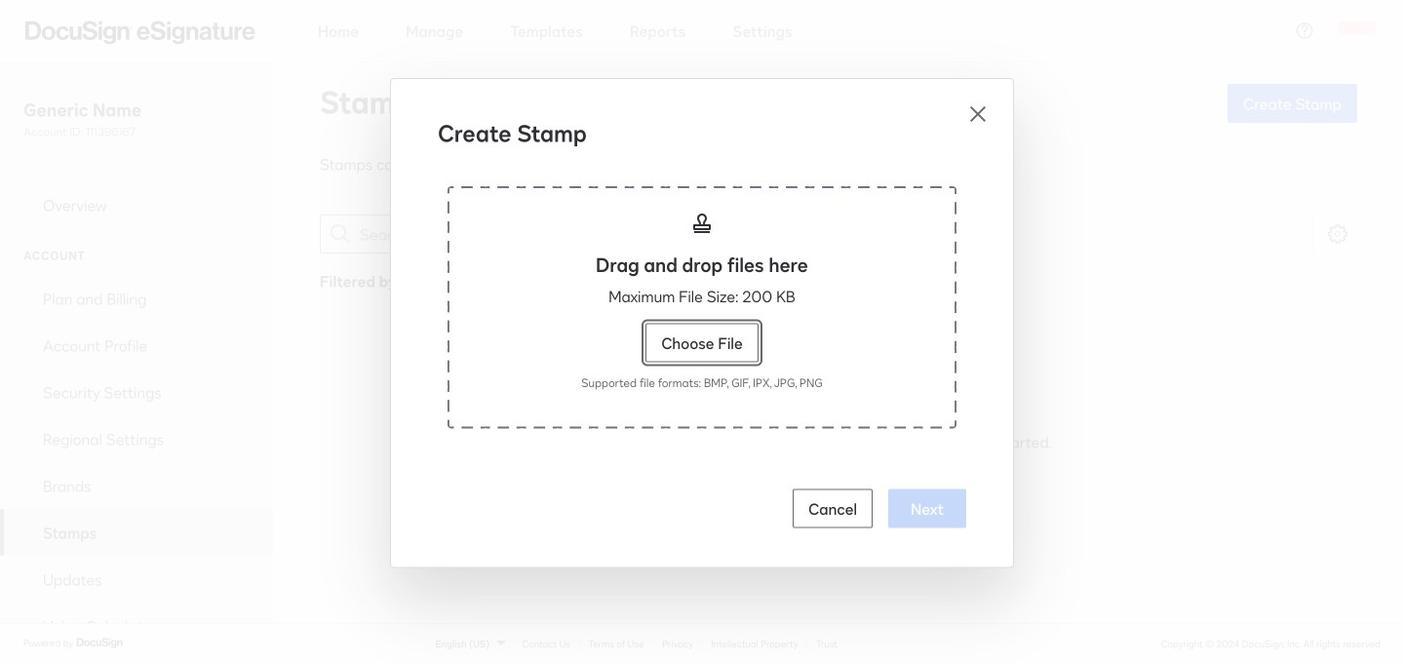 Task type: locate. For each thing, give the bounding box(es) containing it.
docusign image
[[76, 635, 125, 651]]

your uploaded profile image image
[[1338, 11, 1377, 50]]



Task type: vqa. For each thing, say whether or not it's contained in the screenshot.
Enter keyword Text Field
no



Task type: describe. For each thing, give the bounding box(es) containing it.
account element
[[0, 275, 273, 649]]

docusign admin image
[[25, 21, 255, 44]]

Search text field
[[360, 215, 539, 253]]



